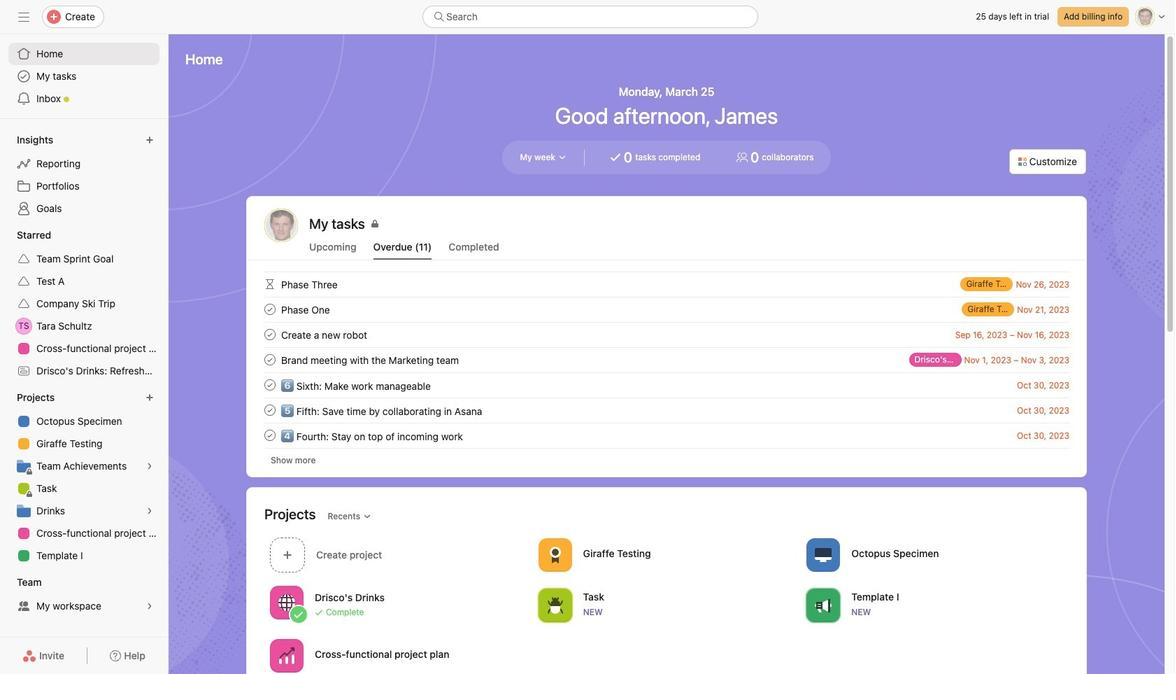 Task type: locate. For each thing, give the bounding box(es) containing it.
hide sidebar image
[[18, 11, 29, 22]]

graph image
[[279, 647, 295, 664]]

1 vertical spatial mark complete image
[[262, 377, 279, 393]]

5 list item from the top
[[248, 372, 1087, 398]]

2 list item from the top
[[248, 297, 1087, 322]]

1 list item from the top
[[248, 272, 1087, 297]]

2 mark complete image from the top
[[262, 351, 279, 368]]

dependencies image
[[262, 276, 279, 293]]

3 mark complete image from the top
[[262, 427, 279, 444]]

mark complete image for 2nd mark complete option from the bottom of the page
[[262, 402, 279, 419]]

list box
[[423, 6, 759, 28]]

2 mark complete checkbox from the top
[[262, 326, 279, 343]]

mark complete image
[[262, 301, 279, 318], [262, 377, 279, 393], [262, 402, 279, 419]]

ribbon image
[[547, 546, 564, 563]]

4 list item from the top
[[248, 347, 1087, 372]]

list item
[[248, 272, 1087, 297], [248, 297, 1087, 322], [248, 322, 1087, 347], [248, 347, 1087, 372], [248, 372, 1087, 398], [248, 398, 1087, 423], [248, 423, 1087, 448]]

1 mark complete image from the top
[[262, 301, 279, 318]]

global element
[[0, 34, 168, 118]]

mark complete image
[[262, 326, 279, 343], [262, 351, 279, 368], [262, 427, 279, 444]]

1 mark complete image from the top
[[262, 326, 279, 343]]

2 vertical spatial mark complete image
[[262, 402, 279, 419]]

2 mark complete image from the top
[[262, 377, 279, 393]]

2 vertical spatial mark complete image
[[262, 427, 279, 444]]

mark complete image for fourth mark complete option from the top of the page
[[262, 377, 279, 393]]

mark complete image for first mark complete option from the bottom
[[262, 427, 279, 444]]

7 list item from the top
[[248, 423, 1087, 448]]

3 mark complete image from the top
[[262, 402, 279, 419]]

6 list item from the top
[[248, 398, 1087, 423]]

3 list item from the top
[[248, 322, 1087, 347]]

starred element
[[0, 223, 168, 385]]

0 vertical spatial mark complete image
[[262, 301, 279, 318]]

Mark complete checkbox
[[262, 301, 279, 318], [262, 326, 279, 343], [262, 351, 279, 368], [262, 377, 279, 393], [262, 402, 279, 419], [262, 427, 279, 444]]

0 vertical spatial mark complete image
[[262, 326, 279, 343]]

1 vertical spatial mark complete image
[[262, 351, 279, 368]]



Task type: vqa. For each thing, say whether or not it's contained in the screenshot.
Insights element
yes



Task type: describe. For each thing, give the bounding box(es) containing it.
6 mark complete checkbox from the top
[[262, 427, 279, 444]]

1 mark complete checkbox from the top
[[262, 301, 279, 318]]

globe image
[[279, 594, 295, 611]]

5 mark complete checkbox from the top
[[262, 402, 279, 419]]

mark complete image for third mark complete option
[[262, 351, 279, 368]]

new insights image
[[146, 136, 154, 144]]

4 mark complete checkbox from the top
[[262, 377, 279, 393]]

megaphone image
[[816, 597, 833, 614]]

see details, my workspace image
[[146, 602, 154, 610]]

3 mark complete checkbox from the top
[[262, 351, 279, 368]]

see details, drinks image
[[146, 507, 154, 515]]

mark complete image for 2nd mark complete option from the top
[[262, 326, 279, 343]]

see details, team achievements image
[[146, 462, 154, 470]]

projects element
[[0, 385, 168, 570]]

bug image
[[547, 597, 564, 614]]

insights element
[[0, 127, 168, 223]]

teams element
[[0, 570, 168, 620]]

computer image
[[816, 546, 833, 563]]

new project or portfolio image
[[146, 393, 154, 402]]

mark complete image for sixth mark complete option from the bottom of the page
[[262, 301, 279, 318]]



